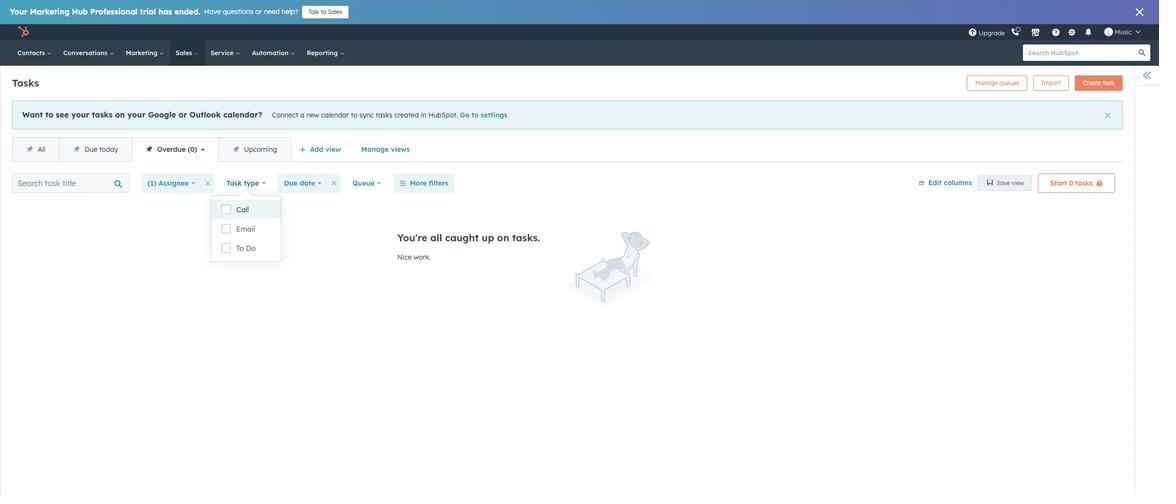 Task type: vqa. For each thing, say whether or not it's contained in the screenshot.
Task type dropdown button
yes



Task type: locate. For each thing, give the bounding box(es) containing it.
hubspot image
[[17, 26, 29, 38]]

1 horizontal spatial view
[[1012, 180, 1024, 187]]

save view button
[[978, 176, 1032, 191]]

ended.
[[174, 7, 200, 16]]

1 vertical spatial sales
[[176, 49, 194, 57]]

upgrade image
[[968, 28, 977, 37]]

1 horizontal spatial 0
[[1069, 179, 1073, 188]]

1 vertical spatial on
[[497, 232, 509, 244]]

help image
[[1051, 29, 1060, 37]]

to left sync
[[351, 111, 357, 120]]

save
[[997, 180, 1010, 187]]

tasks up 'due today'
[[92, 110, 113, 120]]

0 vertical spatial view
[[325, 145, 341, 154]]

all
[[38, 145, 45, 154]]

tasks right start
[[1075, 179, 1093, 188]]

due for due today
[[85, 145, 97, 154]]

0 horizontal spatial on
[[115, 110, 125, 120]]

more
[[410, 179, 427, 188]]

due inside popup button
[[284, 179, 297, 188]]

0 horizontal spatial 0
[[190, 145, 194, 154]]

create task link
[[1075, 76, 1123, 91]]

calendar?
[[223, 110, 262, 120]]

(
[[188, 145, 190, 154]]

1 horizontal spatial manage
[[975, 79, 998, 87]]

0 horizontal spatial view
[[325, 145, 341, 154]]

you're all caught up on tasks.
[[397, 232, 540, 244]]

2 horizontal spatial tasks
[[1075, 179, 1093, 188]]

type
[[244, 179, 259, 188]]

notifications image
[[1084, 29, 1093, 37]]

menu containing music
[[967, 24, 1147, 40]]

0 vertical spatial manage
[[975, 79, 998, 87]]

email
[[236, 225, 255, 234]]

music button
[[1098, 24, 1146, 40]]

(1) assignee button
[[141, 174, 202, 193]]

or
[[255, 7, 262, 16], [179, 110, 187, 120]]

edit columns
[[928, 178, 972, 187]]

connect a new calendar to sync tasks created in hubspot. go to settings
[[272, 111, 507, 120]]

due
[[85, 145, 97, 154], [284, 179, 297, 188]]

service
[[210, 49, 236, 57]]

0 vertical spatial marketing
[[30, 7, 70, 16]]

your right see
[[71, 110, 89, 120]]

0 horizontal spatial sales
[[176, 49, 194, 57]]

go to settings link
[[460, 111, 507, 120]]

view for save view
[[1012, 180, 1024, 187]]

conversations
[[63, 49, 109, 57]]

start 0 tasks
[[1050, 179, 1093, 188]]

1 horizontal spatial your
[[127, 110, 146, 120]]

0
[[190, 145, 194, 154], [1069, 179, 1073, 188]]

1 horizontal spatial on
[[497, 232, 509, 244]]

go
[[460, 111, 470, 120]]

due left today on the left of page
[[85, 145, 97, 154]]

on up today on the left of page
[[115, 110, 125, 120]]

created
[[394, 111, 419, 120]]

0 horizontal spatial your
[[71, 110, 89, 120]]

0 right start
[[1069, 179, 1073, 188]]

upcoming
[[244, 145, 277, 154]]

want to see your tasks on your google or outlook calendar? alert
[[12, 101, 1123, 130]]

1 horizontal spatial due
[[284, 179, 297, 188]]

manage
[[975, 79, 998, 87], [361, 145, 389, 154]]

1 vertical spatial 0
[[1069, 179, 1073, 188]]

help?
[[281, 7, 298, 16]]

import link
[[1033, 76, 1069, 91]]

manage left queues
[[975, 79, 998, 87]]

you're
[[397, 232, 427, 244]]

manage for manage queues
[[975, 79, 998, 87]]

(1)
[[148, 179, 157, 188]]

0 horizontal spatial due
[[85, 145, 97, 154]]

navigation
[[12, 137, 291, 162]]

0 right the overdue
[[190, 145, 194, 154]]

0 horizontal spatial tasks
[[92, 110, 113, 120]]

1 horizontal spatial marketing
[[126, 49, 159, 57]]

upgrade
[[979, 29, 1005, 37]]

sales link
[[170, 40, 205, 66]]

close image
[[1136, 8, 1144, 16]]

your left "google"
[[127, 110, 146, 120]]

calling icon button
[[1007, 26, 1023, 38]]

all link
[[13, 138, 59, 162]]

to right the go
[[472, 111, 479, 120]]

to
[[321, 8, 326, 15], [45, 110, 53, 120], [351, 111, 357, 120], [472, 111, 479, 120]]

1 horizontal spatial or
[[255, 7, 262, 16]]

due for due date
[[284, 179, 297, 188]]

marketing left hub
[[30, 7, 70, 16]]

hubspot link
[[12, 26, 36, 38]]

0 horizontal spatial manage
[[361, 145, 389, 154]]

add view button
[[293, 140, 349, 159]]

manage views
[[361, 145, 410, 154]]

a
[[300, 111, 304, 120]]

greg robinson image
[[1104, 28, 1113, 36]]

0 inside navigation
[[190, 145, 194, 154]]

sales
[[328, 8, 342, 15], [176, 49, 194, 57]]

(1) assignee
[[148, 179, 189, 188]]

tasks
[[92, 110, 113, 120], [376, 111, 393, 120], [1075, 179, 1093, 188]]

due today
[[85, 145, 118, 154]]

reporting link
[[301, 40, 350, 66]]

tasks right sync
[[376, 111, 393, 120]]

in
[[421, 111, 426, 120]]

on right up
[[497, 232, 509, 244]]

hubspot.
[[428, 111, 458, 120]]

or right "google"
[[179, 110, 187, 120]]

need
[[264, 7, 280, 16]]

marketing link
[[120, 40, 170, 66]]

do
[[246, 244, 256, 253]]

view inside the 'save view' button
[[1012, 180, 1024, 187]]

want to see your tasks on your google or outlook calendar?
[[22, 110, 262, 120]]

due left date
[[284, 179, 297, 188]]

or left need
[[255, 7, 262, 16]]

import
[[1041, 79, 1061, 87]]

to right talk
[[321, 8, 326, 15]]

1 vertical spatial or
[[179, 110, 187, 120]]

task type
[[226, 179, 259, 188]]

0 horizontal spatial or
[[179, 110, 187, 120]]

tasks inside button
[[1075, 179, 1093, 188]]

due today link
[[59, 138, 131, 162]]

navigation containing all
[[12, 137, 291, 162]]

outlook
[[189, 110, 221, 120]]

call
[[236, 205, 249, 214]]

0 vertical spatial due
[[85, 145, 97, 154]]

view inside add view popup button
[[325, 145, 341, 154]]

nice work.
[[397, 253, 431, 262]]

columns
[[944, 178, 972, 187]]

0 vertical spatial on
[[115, 110, 125, 120]]

1 vertical spatial view
[[1012, 180, 1024, 187]]

view
[[325, 145, 341, 154], [1012, 180, 1024, 187]]

1 vertical spatial manage
[[361, 145, 389, 154]]

create task
[[1083, 79, 1114, 87]]

all
[[430, 232, 442, 244]]

manage views link
[[355, 140, 416, 159]]

to inside button
[[321, 8, 326, 15]]

view right save
[[1012, 180, 1024, 187]]

list box
[[211, 196, 281, 262]]

0 vertical spatial sales
[[328, 8, 342, 15]]

sales right talk
[[328, 8, 342, 15]]

0 horizontal spatial marketing
[[30, 7, 70, 16]]

tasks.
[[512, 232, 540, 244]]

1 vertical spatial due
[[284, 179, 297, 188]]

view right add
[[325, 145, 341, 154]]

manage queues
[[975, 79, 1019, 87]]

date
[[300, 179, 315, 188]]

more filters link
[[393, 174, 455, 193]]

manage inside manage queues link
[[975, 79, 998, 87]]

assignee
[[159, 179, 189, 188]]

talk to sales button
[[302, 6, 349, 18]]

marketing down trial
[[126, 49, 159, 57]]

1 vertical spatial marketing
[[126, 49, 159, 57]]

Search task title search field
[[12, 174, 130, 193]]

0 vertical spatial or
[[255, 7, 262, 16]]

on
[[115, 110, 125, 120], [497, 232, 509, 244]]

manage left views
[[361, 145, 389, 154]]

1 horizontal spatial sales
[[328, 8, 342, 15]]

manage queues link
[[967, 76, 1027, 91]]

add view
[[310, 145, 341, 154]]

sales left service
[[176, 49, 194, 57]]

menu
[[967, 24, 1147, 40]]

settings link
[[1066, 27, 1078, 37]]

)
[[194, 145, 197, 154]]

edit columns button
[[918, 177, 972, 190]]

0 vertical spatial 0
[[190, 145, 194, 154]]

task type button
[[220, 174, 272, 193]]

task
[[1103, 79, 1114, 87]]

your
[[71, 110, 89, 120], [127, 110, 146, 120]]



Task type: describe. For each thing, give the bounding box(es) containing it.
marketplaces button
[[1025, 24, 1046, 40]]

settings image
[[1068, 28, 1076, 37]]

views
[[391, 145, 410, 154]]

sales inside button
[[328, 8, 342, 15]]

or inside your marketing hub professional trial has ended. have questions or need help?
[[255, 7, 262, 16]]

create
[[1083, 79, 1101, 87]]

marketplaces image
[[1031, 29, 1040, 37]]

filters
[[429, 179, 448, 188]]

contacts
[[17, 49, 47, 57]]

queue button
[[346, 174, 388, 193]]

has
[[158, 7, 172, 16]]

google
[[148, 110, 176, 120]]

search button
[[1134, 45, 1150, 61]]

up
[[482, 232, 494, 244]]

contacts link
[[12, 40, 57, 66]]

have
[[204, 7, 221, 16]]

overdue ( 0 )
[[157, 145, 197, 154]]

reporting
[[307, 49, 340, 57]]

your marketing hub professional trial has ended. have questions or need help?
[[10, 7, 298, 16]]

calendar
[[321, 111, 349, 120]]

to
[[236, 244, 244, 253]]

overdue
[[157, 145, 186, 154]]

see
[[56, 110, 69, 120]]

calling icon image
[[1011, 28, 1020, 37]]

list box containing call
[[211, 196, 281, 262]]

Search HubSpot search field
[[1023, 45, 1142, 61]]

tasks banner
[[12, 73, 1123, 91]]

on inside alert
[[115, 110, 125, 120]]

due date
[[284, 179, 315, 188]]

task
[[226, 179, 242, 188]]

add
[[310, 145, 323, 154]]

hub
[[72, 7, 88, 16]]

settings
[[481, 111, 507, 120]]

caught
[[445, 232, 479, 244]]

your
[[10, 7, 28, 16]]

automation link
[[246, 40, 301, 66]]

queue
[[353, 179, 375, 188]]

talk
[[309, 8, 319, 15]]

1 your from the left
[[71, 110, 89, 120]]

notifications button
[[1080, 24, 1097, 40]]

work.
[[414, 253, 431, 262]]

save view
[[997, 180, 1024, 187]]

music
[[1115, 28, 1132, 36]]

new
[[306, 111, 319, 120]]

professional
[[90, 7, 138, 16]]

edit
[[928, 178, 942, 187]]

help button
[[1048, 24, 1064, 40]]

sync
[[359, 111, 374, 120]]

want
[[22, 110, 43, 120]]

automation
[[252, 49, 290, 57]]

questions
[[223, 7, 253, 16]]

or inside alert
[[179, 110, 187, 120]]

due date button
[[278, 174, 328, 193]]

today
[[99, 145, 118, 154]]

manage for manage views
[[361, 145, 389, 154]]

to left see
[[45, 110, 53, 120]]

1 horizontal spatial tasks
[[376, 111, 393, 120]]

talk to sales
[[309, 8, 342, 15]]

upcoming link
[[218, 138, 291, 162]]

2 your from the left
[[127, 110, 146, 120]]

view for add view
[[325, 145, 341, 154]]

more filters
[[410, 179, 448, 188]]

to do
[[236, 244, 256, 253]]

close image
[[1105, 113, 1111, 119]]

start
[[1050, 179, 1067, 188]]

0 inside button
[[1069, 179, 1073, 188]]

conversations link
[[57, 40, 120, 66]]

search image
[[1139, 49, 1145, 56]]

service link
[[205, 40, 246, 66]]



